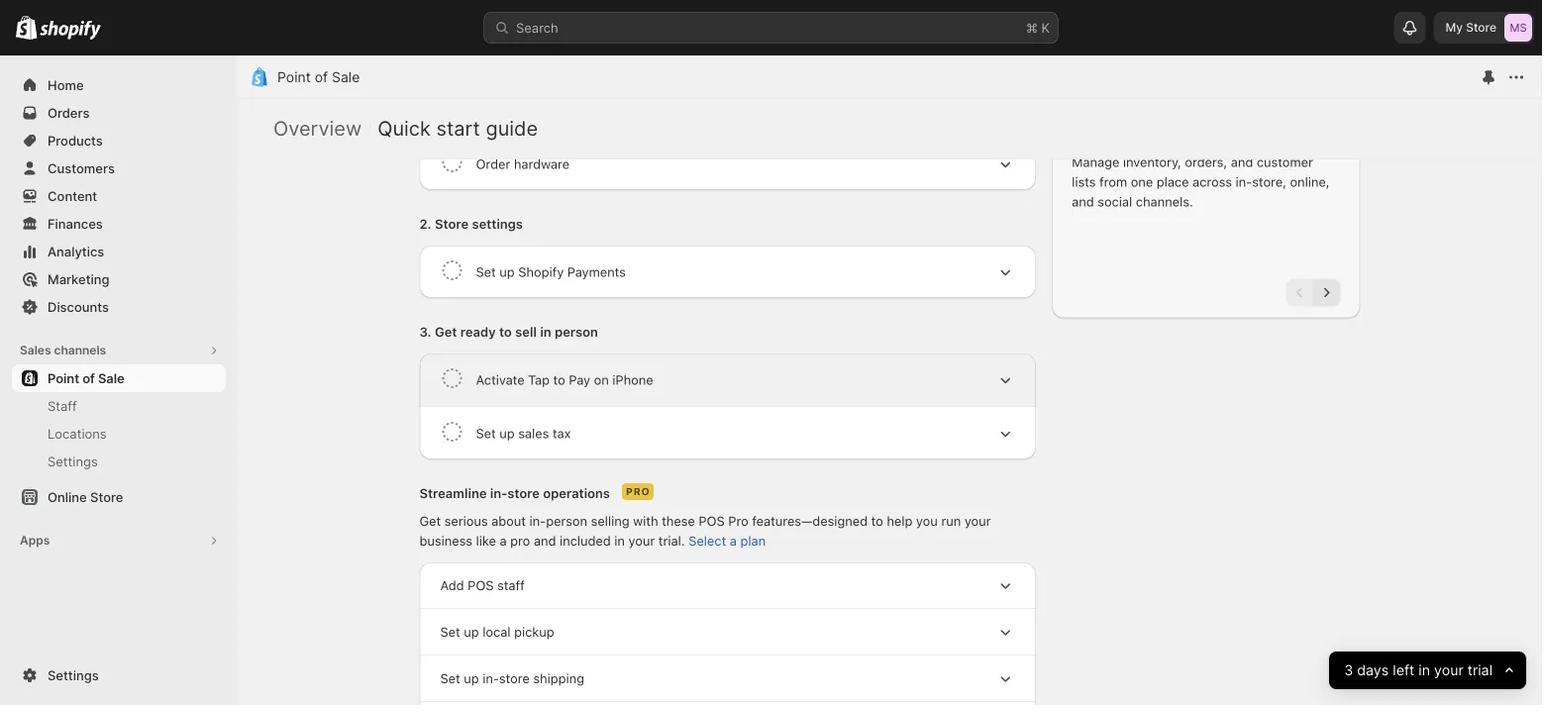 Task type: locate. For each thing, give the bounding box(es) containing it.
2 settings from the top
[[48, 668, 99, 683]]

finances link
[[12, 210, 226, 238]]

0 vertical spatial sale
[[332, 69, 360, 86]]

guide
[[486, 116, 538, 140]]

settings
[[48, 454, 98, 469], [48, 668, 99, 683]]

point of sale link
[[277, 69, 360, 86], [12, 365, 226, 392]]

point of sale down channels at the left of page
[[48, 371, 124, 386]]

of
[[315, 69, 328, 86], [82, 371, 95, 386]]

0 vertical spatial point of sale link
[[277, 69, 360, 86]]

0 horizontal spatial point
[[48, 371, 79, 386]]

1 vertical spatial of
[[82, 371, 95, 386]]

1 horizontal spatial of
[[315, 69, 328, 86]]

1 settings link from the top
[[12, 448, 226, 476]]

1 vertical spatial point of sale link
[[12, 365, 226, 392]]

start
[[436, 116, 480, 140]]

0 vertical spatial settings
[[48, 454, 98, 469]]

analytics link
[[12, 238, 226, 266]]

1 horizontal spatial point of sale
[[277, 69, 360, 86]]

apps
[[20, 534, 50, 548]]

store right the my
[[1467, 20, 1497, 35]]

settings link
[[12, 448, 226, 476], [12, 662, 226, 690]]

store for my store
[[1467, 20, 1497, 35]]

search
[[516, 20, 559, 35]]

products
[[48, 133, 103, 148]]

point
[[277, 69, 311, 86], [48, 371, 79, 386]]

point down sales channels
[[48, 371, 79, 386]]

your
[[1434, 662, 1464, 679]]

locations link
[[12, 420, 226, 448]]

0 horizontal spatial sale
[[98, 371, 124, 386]]

1 vertical spatial settings
[[48, 668, 99, 683]]

products link
[[12, 127, 226, 155]]

overview
[[273, 116, 362, 140]]

0 vertical spatial of
[[315, 69, 328, 86]]

sale up the overview
[[332, 69, 360, 86]]

store
[[1467, 20, 1497, 35], [90, 489, 123, 505]]

icon for point of sale image
[[250, 67, 269, 87]]

1 vertical spatial store
[[90, 489, 123, 505]]

marketing
[[48, 271, 109, 287]]

my
[[1446, 20, 1463, 35]]

orders link
[[12, 99, 226, 127]]

2 settings link from the top
[[12, 662, 226, 690]]

store inside online store link
[[90, 489, 123, 505]]

shopify image
[[16, 15, 37, 39]]

content
[[48, 188, 97, 204]]

1 vertical spatial point
[[48, 371, 79, 386]]

discounts link
[[12, 293, 226, 321]]

0 horizontal spatial point of sale
[[48, 371, 124, 386]]

point of sale
[[277, 69, 360, 86], [48, 371, 124, 386]]

shopify image
[[40, 20, 101, 40]]

online store
[[48, 489, 123, 505]]

point of sale link up the overview
[[277, 69, 360, 86]]

0 horizontal spatial store
[[90, 489, 123, 505]]

1 vertical spatial settings link
[[12, 662, 226, 690]]

customers link
[[12, 155, 226, 182]]

locations
[[48, 426, 107, 441]]

1 horizontal spatial store
[[1467, 20, 1497, 35]]

store right online
[[90, 489, 123, 505]]

0 vertical spatial store
[[1467, 20, 1497, 35]]

marketing link
[[12, 266, 226, 293]]

0 horizontal spatial of
[[82, 371, 95, 386]]

of up the overview
[[315, 69, 328, 86]]

point right the icon for point of sale
[[277, 69, 311, 86]]

0 vertical spatial point of sale
[[277, 69, 360, 86]]

0 vertical spatial point
[[277, 69, 311, 86]]

1 vertical spatial sale
[[98, 371, 124, 386]]

sale
[[332, 69, 360, 86], [98, 371, 124, 386]]

point of sale up the overview
[[277, 69, 360, 86]]

sale down "sales channels" "button"
[[98, 371, 124, 386]]

store for online store
[[90, 489, 123, 505]]

1 horizontal spatial point
[[277, 69, 311, 86]]

3 days left in your trial
[[1344, 662, 1493, 679]]

point of sale link down channels at the left of page
[[12, 365, 226, 392]]

sales channels
[[20, 343, 106, 358]]

of down channels at the left of page
[[82, 371, 95, 386]]

overview button
[[273, 116, 362, 140]]

1 vertical spatial point of sale
[[48, 371, 124, 386]]

my store image
[[1505, 14, 1533, 42]]

staff
[[48, 398, 77, 414]]

online store link
[[12, 483, 226, 511]]

0 vertical spatial settings link
[[12, 448, 226, 476]]

channels
[[54, 343, 106, 358]]

sales
[[20, 343, 51, 358]]

home link
[[12, 71, 226, 99]]



Task type: describe. For each thing, give the bounding box(es) containing it.
left
[[1393, 662, 1415, 679]]

quick start guide
[[378, 116, 538, 140]]

1 horizontal spatial point of sale link
[[277, 69, 360, 86]]

⌘
[[1026, 20, 1038, 35]]

in
[[1419, 662, 1430, 679]]

content link
[[12, 182, 226, 210]]

0 horizontal spatial point of sale link
[[12, 365, 226, 392]]

days
[[1357, 662, 1389, 679]]

trial
[[1468, 662, 1493, 679]]

my store
[[1446, 20, 1497, 35]]

apps button
[[12, 527, 226, 555]]

staff link
[[12, 392, 226, 420]]

orders
[[48, 105, 90, 120]]

sales channels button
[[12, 337, 226, 365]]

3 days left in your trial button
[[1329, 652, 1527, 690]]

quick
[[378, 116, 431, 140]]

discounts
[[48, 299, 109, 315]]

1 settings from the top
[[48, 454, 98, 469]]

home
[[48, 77, 84, 93]]

⌘ k
[[1026, 20, 1050, 35]]

3
[[1344, 662, 1353, 679]]

customers
[[48, 161, 115, 176]]

online
[[48, 489, 87, 505]]

analytics
[[48, 244, 104, 259]]

finances
[[48, 216, 103, 231]]

1 horizontal spatial sale
[[332, 69, 360, 86]]

online store button
[[0, 483, 238, 511]]

k
[[1042, 20, 1050, 35]]



Task type: vqa. For each thing, say whether or not it's contained in the screenshot.
rightmost Sale
yes



